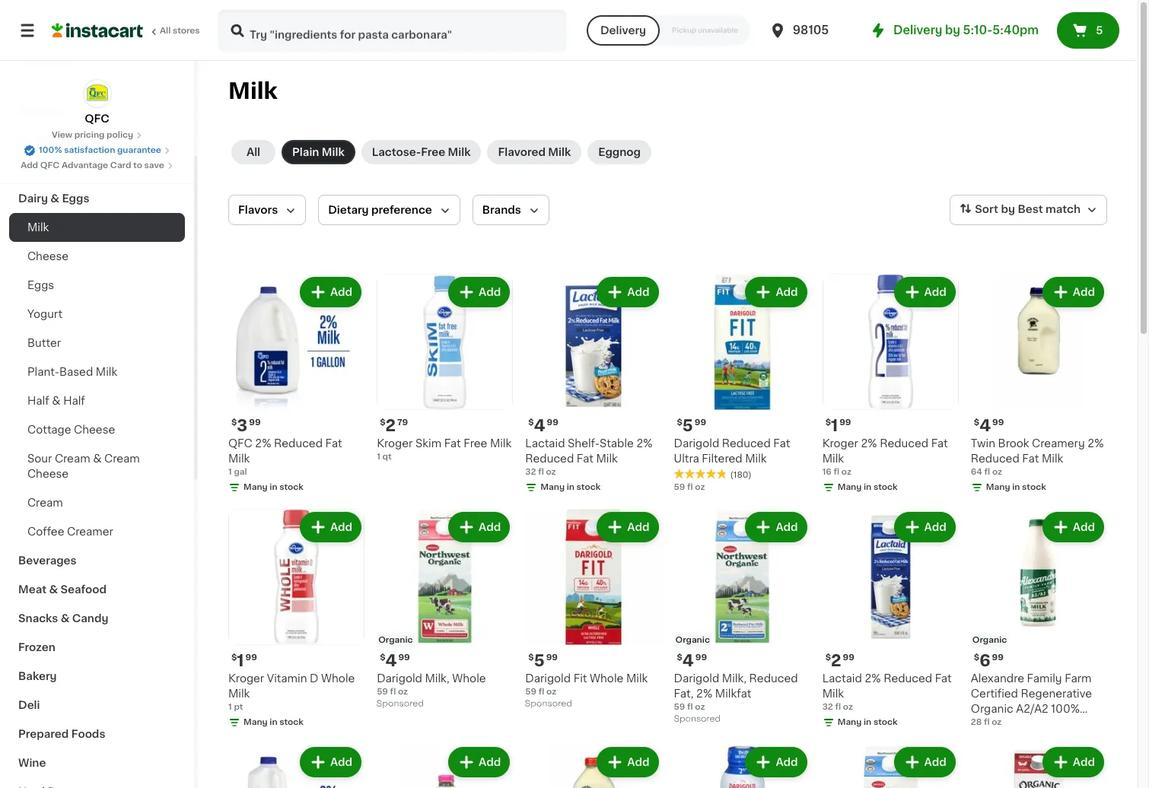 Task type: describe. For each thing, give the bounding box(es) containing it.
32 inside the lactaid 2% reduced fat milk 32 fl oz
[[822, 703, 833, 712]]

best
[[1018, 204, 1043, 215]]

many in stock for lactaid 2% reduced fat milk
[[838, 719, 898, 727]]

bakery link
[[9, 662, 185, 691]]

reduced inside twin brook creamery 2% reduced fat milk 64 fl oz
[[971, 454, 1020, 464]]

5 for darigold reduced fat ultra filtered milk
[[683, 418, 693, 434]]

milk down dairy
[[27, 222, 49, 233]]

1 for whole
[[228, 703, 232, 712]]

1 half from the left
[[27, 396, 49, 406]]

99 for darigold milk, whole
[[398, 654, 410, 662]]

stores
[[173, 27, 200, 35]]

preference
[[371, 205, 432, 215]]

cottage
[[27, 425, 71, 435]]

milk right based
[[96, 367, 117, 377]]

seafood
[[61, 584, 107, 595]]

prepared foods
[[18, 729, 105, 740]]

(180)
[[730, 471, 752, 480]]

fat inside kroger skim fat free milk 1 qt
[[444, 438, 461, 449]]

99 for qfc 2% reduced fat milk
[[249, 419, 261, 427]]

1 up pt
[[237, 653, 244, 669]]

dairy & eggs link
[[9, 184, 185, 213]]

32 inside lactaid shelf-stable 2% reduced fat milk 32 fl oz
[[525, 468, 536, 477]]

0 horizontal spatial free
[[421, 147, 445, 158]]

creamery
[[1032, 438, 1085, 449]]

gal
[[234, 468, 247, 477]]

2% inside twin brook creamery 2% reduced fat milk 64 fl oz
[[1088, 438, 1104, 449]]

stock for qfc 2% reduced fat milk
[[280, 483, 304, 492]]

oz inside darigold milk, whole 59 fl oz
[[398, 688, 408, 697]]

milk inside twin brook creamery 2% reduced fat milk 64 fl oz
[[1042, 454, 1063, 464]]

79
[[397, 419, 408, 427]]

oz inside darigold fit whole milk 59 fl oz
[[546, 688, 556, 697]]

certified
[[971, 689, 1018, 700]]

in for twin brook creamery 2% reduced fat milk
[[1012, 483, 1020, 492]]

plain
[[292, 147, 319, 158]]

milk up all link
[[228, 80, 278, 102]]

add qfc advantage card to save
[[21, 161, 164, 170]]

wine
[[18, 758, 46, 769]]

plain milk link
[[282, 140, 355, 164]]

fl inside kroger 2% reduced fat milk 16 fl oz
[[834, 468, 840, 477]]

beverages
[[18, 556, 77, 566]]

family
[[1027, 674, 1062, 684]]

brands button
[[472, 195, 549, 225]]

64
[[971, 468, 982, 477]]

3
[[237, 418, 248, 434]]

stable
[[600, 438, 634, 449]]

all stores link
[[52, 9, 201, 52]]

5 button
[[1057, 12, 1119, 49]]

28 fl oz
[[971, 719, 1002, 727]]

darigold for fl
[[377, 674, 422, 684]]

99 for twin brook creamery 2% reduced fat milk
[[992, 419, 1004, 427]]

milk left "flavored"
[[448, 147, 471, 158]]

$ 4 99 for darigold milk, reduced fat, 2% milkfat
[[677, 653, 707, 669]]

milk inside qfc 2% reduced fat milk 1 gal
[[228, 454, 250, 464]]

fat inside kroger 2% reduced fat milk 16 fl oz
[[931, 438, 948, 449]]

reduced inside kroger 2% reduced fat milk 16 fl oz
[[880, 438, 929, 449]]

5:10-
[[963, 24, 993, 36]]

100% inside alexandre family farm certified regenerative organic a2/a2 100% grass-fed milk
[[1051, 704, 1080, 715]]

flavors button
[[228, 195, 306, 225]]

qt
[[382, 453, 392, 461]]

stock for kroger vitamin d whole milk
[[280, 719, 304, 727]]

2% inside kroger 2% reduced fat milk 16 fl oz
[[861, 438, 877, 449]]

darigold reduced fat ultra filtered milk
[[674, 438, 790, 464]]

5 inside 5 button
[[1096, 25, 1103, 36]]

deli
[[18, 700, 40, 711]]

fat inside qfc 2% reduced fat milk 1 gal
[[325, 438, 342, 449]]

thanksgiving link
[[9, 126, 185, 155]]

cream link
[[9, 489, 185, 518]]

many in stock for twin brook creamery 2% reduced fat milk
[[986, 483, 1046, 492]]

& for candy
[[61, 613, 70, 624]]

organic for darigold milk, reduced fat, 2% milkfat
[[675, 636, 710, 645]]

pt
[[234, 703, 243, 712]]

qfc logo image
[[83, 79, 111, 108]]

$ for lactaid shelf-stable 2% reduced fat milk
[[528, 419, 534, 427]]

cottage cheese link
[[9, 416, 185, 444]]

milk inside kroger vitamin d whole milk 1 pt
[[228, 689, 250, 700]]

d
[[310, 674, 318, 684]]

$ for lactaid 2% reduced fat milk
[[825, 654, 831, 662]]

$ 3 99
[[231, 418, 261, 434]]

2 for kroger skim fat free milk
[[385, 418, 396, 434]]

darigold for 59
[[525, 674, 571, 684]]

save
[[144, 161, 164, 170]]

whole inside kroger vitamin d whole milk 1 pt
[[321, 674, 355, 684]]

$ 4 99 for lactaid shelf-stable 2% reduced fat milk
[[528, 418, 559, 434]]

$ 4 99 for darigold milk, whole
[[380, 653, 410, 669]]

sponsored badge image for 59
[[525, 700, 571, 709]]

prepared foods link
[[9, 720, 185, 749]]

qfc for qfc 2% reduced fat milk 1 gal
[[228, 438, 252, 449]]

& for eggs
[[50, 193, 59, 204]]

milk right "flavored"
[[548, 147, 571, 158]]

in for qfc 2% reduced fat milk
[[270, 483, 277, 492]]

$ for twin brook creamery 2% reduced fat milk
[[974, 419, 980, 427]]

cream down cottage cheese link
[[104, 454, 140, 464]]

stock for lactaid 2% reduced fat milk
[[874, 719, 898, 727]]

dietary preference
[[328, 205, 432, 215]]

eggs inside eggs link
[[27, 280, 54, 291]]

product group containing 3
[[228, 274, 365, 497]]

4 for lactaid shelf-stable 2% reduced fat milk
[[534, 418, 545, 434]]

dietary preference button
[[318, 195, 460, 225]]

darigold for 2%
[[674, 674, 719, 684]]

oz inside product group
[[992, 719, 1002, 727]]

6
[[980, 653, 991, 669]]

sponsored badge image for 2%
[[674, 715, 720, 724]]

milk inside the darigold reduced fat ultra filtered milk
[[745, 454, 767, 464]]

reduced inside the darigold reduced fat ultra filtered milk
[[722, 438, 771, 449]]

0 horizontal spatial qfc
[[40, 161, 60, 170]]

fat inside lactaid shelf-stable 2% reduced fat milk 32 fl oz
[[577, 454, 593, 464]]

qfc 2% reduced fat milk 1 gal
[[228, 438, 342, 477]]

plant-
[[27, 367, 59, 377]]

cream down cottage cheese
[[55, 454, 90, 464]]

59 fl oz
[[674, 483, 705, 492]]

sour cream & cream cheese link
[[9, 444, 185, 489]]

recipes link
[[9, 97, 185, 126]]

5 for darigold fit whole milk
[[534, 653, 545, 669]]

brands
[[482, 205, 521, 215]]

kroger for 2%
[[822, 438, 858, 449]]

$ for qfc 2% reduced fat milk
[[231, 419, 237, 427]]

delivery by 5:10-5:40pm link
[[869, 21, 1039, 40]]

flavors
[[238, 205, 278, 215]]

milk inside kroger 2% reduced fat milk 16 fl oz
[[822, 454, 844, 464]]

all link
[[231, 140, 275, 164]]

98105 button
[[769, 9, 860, 52]]

delivery button
[[587, 15, 660, 46]]

many in stock for lactaid shelf-stable 2% reduced fat milk
[[541, 483, 601, 492]]

$ for darigold reduced fat ultra filtered milk
[[677, 419, 683, 427]]

beverages link
[[9, 546, 185, 575]]

delivery for delivery by 5:10-5:40pm
[[893, 24, 942, 36]]

twin
[[971, 438, 995, 449]]

milk, for whole
[[425, 674, 450, 684]]

kroger vitamin d whole milk 1 pt
[[228, 674, 355, 712]]

policy
[[107, 131, 133, 139]]

delivery for delivery
[[600, 25, 646, 36]]

$ for darigold milk, reduced fat, 2% milkfat
[[677, 654, 683, 662]]

1 up 16
[[831, 418, 838, 434]]

many for kroger vitamin d whole milk
[[244, 719, 268, 727]]

16
[[822, 468, 832, 477]]

99 for kroger vitamin d whole milk
[[245, 654, 257, 662]]

skim
[[415, 438, 441, 449]]

oz inside twin brook creamery 2% reduced fat milk 64 fl oz
[[992, 468, 1002, 477]]

plant-based milk
[[27, 367, 117, 377]]

stock for kroger 2% reduced fat milk
[[874, 483, 898, 492]]

card
[[110, 161, 131, 170]]

alexandre
[[971, 674, 1024, 684]]

recipes
[[18, 107, 63, 117]]

fit
[[574, 674, 587, 684]]

milk right plain
[[322, 147, 345, 158]]

ultra
[[674, 454, 699, 464]]

prepared
[[18, 729, 69, 740]]

creamer
[[67, 527, 113, 537]]

lactaid 2% reduced fat milk 32 fl oz
[[822, 674, 952, 712]]

stock for lactaid shelf-stable 2% reduced fat milk
[[577, 483, 601, 492]]

fat inside twin brook creamery 2% reduced fat milk 64 fl oz
[[1022, 454, 1039, 464]]

flavored milk
[[498, 147, 571, 158]]

eggnog
[[598, 147, 641, 158]]

$ for kroger skim fat free milk
[[380, 419, 385, 427]]

2 half from the left
[[63, 396, 85, 406]]

& for seafood
[[49, 584, 58, 595]]

all for all stores
[[160, 27, 171, 35]]

darigold milk, reduced fat, 2% milkfat 59 fl oz
[[674, 674, 798, 712]]

filtered
[[702, 454, 742, 464]]

farm
[[1065, 674, 1092, 684]]

in for kroger vitamin d whole milk
[[270, 719, 277, 727]]

fed
[[1007, 719, 1024, 730]]

cheese link
[[9, 242, 185, 271]]

59 inside darigold milk, reduced fat, 2% milkfat 59 fl oz
[[674, 703, 685, 712]]

99 for alexandre family farm certified regenerative organic a2/a2 100% grass-fed milk
[[992, 654, 1004, 662]]

1 for fat
[[228, 468, 232, 477]]

many in stock for kroger vitamin d whole milk
[[244, 719, 304, 727]]

half & half
[[27, 396, 85, 406]]

coffee creamer link
[[9, 518, 185, 546]]

candy
[[72, 613, 108, 624]]

dairy & eggs
[[18, 193, 89, 204]]

shelf-
[[568, 438, 600, 449]]



Task type: vqa. For each thing, say whether or not it's contained in the screenshot.
All link
yes



Task type: locate. For each thing, give the bounding box(es) containing it.
snacks & candy
[[18, 613, 108, 624]]

1 horizontal spatial kroger
[[377, 438, 413, 449]]

0 horizontal spatial kroger
[[228, 674, 264, 684]]

kroger for vitamin
[[228, 674, 264, 684]]

lactaid inside the lactaid 2% reduced fat milk 32 fl oz
[[822, 674, 862, 684]]

1 vertical spatial $ 5 99
[[528, 653, 558, 669]]

0 horizontal spatial half
[[27, 396, 49, 406]]

reduced inside the lactaid 2% reduced fat milk 32 fl oz
[[884, 674, 932, 684]]

half
[[27, 396, 49, 406], [63, 396, 85, 406]]

1 whole from the left
[[321, 674, 355, 684]]

in for lactaid 2% reduced fat milk
[[864, 719, 872, 727]]

organic
[[675, 636, 710, 645], [378, 636, 413, 645], [972, 636, 1007, 645], [971, 704, 1013, 715]]

59
[[674, 483, 685, 492], [377, 688, 388, 697], [525, 688, 537, 697], [674, 703, 685, 712]]

$ for darigold milk, whole
[[380, 654, 385, 662]]

many in stock for qfc 2% reduced fat milk
[[244, 483, 304, 492]]

kroger up pt
[[228, 674, 264, 684]]

delivery
[[893, 24, 942, 36], [600, 25, 646, 36]]

2 up the lactaid 2% reduced fat milk 32 fl oz
[[831, 653, 841, 669]]

0 horizontal spatial $ 1 99
[[231, 653, 257, 669]]

2% inside lactaid shelf-stable 2% reduced fat milk 32 fl oz
[[637, 438, 653, 449]]

milk down "$ 2 99"
[[822, 689, 844, 700]]

eggnog link
[[588, 140, 651, 164]]

lists link
[[9, 43, 185, 73]]

qfc down thanksgiving
[[40, 161, 60, 170]]

reduced inside qfc 2% reduced fat milk 1 gal
[[274, 438, 323, 449]]

1 milk, from the left
[[722, 674, 747, 684]]

$ for kroger vitamin d whole milk
[[231, 654, 237, 662]]

match
[[1046, 204, 1081, 215]]

foods
[[71, 729, 105, 740]]

milk inside alexandre family farm certified regenerative organic a2/a2 100% grass-fed milk
[[1027, 719, 1049, 730]]

add
[[21, 161, 38, 170], [330, 287, 352, 298], [479, 287, 501, 298], [627, 287, 650, 298], [776, 287, 798, 298], [924, 287, 947, 298], [1073, 287, 1095, 298], [330, 522, 352, 533], [479, 522, 501, 533], [627, 522, 650, 533], [776, 522, 798, 533], [924, 522, 947, 533], [1073, 522, 1095, 533], [330, 757, 352, 768], [479, 757, 501, 768], [627, 757, 650, 768], [776, 757, 798, 768], [924, 757, 947, 768], [1073, 757, 1095, 768]]

99 up darigold milk, whole 59 fl oz
[[398, 654, 410, 662]]

many
[[244, 483, 268, 492], [541, 483, 565, 492], [838, 483, 862, 492], [986, 483, 1010, 492], [244, 719, 268, 727], [838, 719, 862, 727]]

0 horizontal spatial 5
[[534, 653, 545, 669]]

0 vertical spatial 2
[[385, 418, 396, 434]]

$ 5 99
[[677, 418, 706, 434], [528, 653, 558, 669]]

cream up coffee on the bottom left of the page
[[27, 498, 63, 508]]

1 vertical spatial lactaid
[[822, 674, 862, 684]]

1 vertical spatial all
[[247, 147, 260, 158]]

99 up the ultra
[[695, 419, 706, 427]]

0 horizontal spatial 32
[[525, 468, 536, 477]]

many for twin brook creamery 2% reduced fat milk
[[986, 483, 1010, 492]]

0 horizontal spatial 2
[[385, 418, 396, 434]]

99 for lactaid shelf-stable 2% reduced fat milk
[[547, 419, 559, 427]]

$ 5 99 up darigold fit whole milk 59 fl oz
[[528, 653, 558, 669]]

2 left 79
[[385, 418, 396, 434]]

stock down lactaid shelf-stable 2% reduced fat milk 32 fl oz
[[577, 483, 601, 492]]

$ 4 99 up lactaid shelf-stable 2% reduced fat milk 32 fl oz
[[528, 418, 559, 434]]

$ up lactaid shelf-stable 2% reduced fat milk 32 fl oz
[[528, 419, 534, 427]]

0 horizontal spatial milk,
[[425, 674, 450, 684]]

1 horizontal spatial sponsored badge image
[[525, 700, 571, 709]]

2 vertical spatial 5
[[534, 653, 545, 669]]

organic for alexandre family farm certified regenerative organic a2/a2 100% grass-fed milk
[[972, 636, 1007, 645]]

$ 2 79
[[380, 418, 408, 434]]

99 up the lactaid 2% reduced fat milk 32 fl oz
[[843, 654, 855, 662]]

kroger for skim
[[377, 438, 413, 449]]

reduced inside lactaid shelf-stable 2% reduced fat milk 32 fl oz
[[525, 454, 574, 464]]

1 for free
[[377, 453, 380, 461]]

$ up 16
[[825, 419, 831, 427]]

1 vertical spatial 32
[[822, 703, 833, 712]]

2 whole from the left
[[452, 674, 486, 684]]

free
[[421, 147, 445, 158], [464, 438, 487, 449]]

fat inside the lactaid 2% reduced fat milk 32 fl oz
[[935, 674, 952, 684]]

twin brook creamery 2% reduced fat milk 64 fl oz
[[971, 438, 1104, 477]]

1 vertical spatial eggs
[[27, 280, 54, 291]]

1 vertical spatial by
[[1001, 204, 1015, 215]]

by inside field
[[1001, 204, 1015, 215]]

fl inside darigold fit whole milk 59 fl oz
[[539, 688, 544, 697]]

organic inside alexandre family farm certified regenerative organic a2/a2 100% grass-fed milk
[[971, 704, 1013, 715]]

oz inside the lactaid 2% reduced fat milk 32 fl oz
[[843, 703, 853, 712]]

instacart logo image
[[52, 21, 143, 40]]

None search field
[[218, 9, 567, 52]]

many inside product group
[[244, 483, 268, 492]]

$ 1 99 up pt
[[231, 653, 257, 669]]

$ 4 99 for twin brook creamery 2% reduced fat milk
[[974, 418, 1004, 434]]

frozen link
[[9, 633, 185, 662]]

bakery
[[18, 671, 57, 682]]

oz inside lactaid shelf-stable 2% reduced fat milk 32 fl oz
[[546, 468, 556, 477]]

lactaid left shelf-
[[525, 438, 565, 449]]

$ up pt
[[231, 654, 237, 662]]

organic for darigold milk, whole
[[378, 636, 413, 645]]

eggs down advantage
[[62, 193, 89, 204]]

2% inside the lactaid 2% reduced fat milk 32 fl oz
[[865, 674, 881, 684]]

$
[[231, 419, 237, 427], [677, 419, 683, 427], [380, 419, 385, 427], [528, 419, 534, 427], [825, 419, 831, 427], [974, 419, 980, 427], [231, 654, 237, 662], [677, 654, 683, 662], [380, 654, 385, 662], [528, 654, 534, 662], [825, 654, 831, 662], [974, 654, 980, 662]]

0 vertical spatial lactaid
[[525, 438, 565, 449]]

qfc link
[[83, 79, 111, 126]]

0 vertical spatial cheese
[[27, 251, 69, 262]]

1 horizontal spatial 2
[[831, 653, 841, 669]]

product group
[[228, 274, 365, 497], [377, 274, 513, 464], [525, 274, 662, 497], [674, 274, 810, 494], [822, 274, 959, 497], [971, 274, 1107, 497], [228, 509, 365, 732], [377, 509, 513, 713], [525, 509, 662, 713], [674, 509, 810, 728], [822, 509, 959, 732], [971, 509, 1107, 730], [228, 745, 365, 788], [377, 745, 513, 788], [525, 745, 662, 788], [674, 745, 810, 788], [822, 745, 959, 788], [971, 745, 1107, 788]]

2 vertical spatial qfc
[[228, 438, 252, 449]]

&
[[50, 193, 59, 204], [52, 396, 61, 406], [93, 454, 102, 464], [49, 584, 58, 595], [61, 613, 70, 624]]

99 up lactaid shelf-stable 2% reduced fat milk 32 fl oz
[[547, 419, 559, 427]]

sponsored badge image
[[377, 700, 423, 709], [525, 700, 571, 709], [674, 715, 720, 724]]

99 up darigold fit whole milk 59 fl oz
[[546, 654, 558, 662]]

stock down the lactaid 2% reduced fat milk 32 fl oz
[[874, 719, 898, 727]]

by left 5:10-
[[945, 24, 960, 36]]

0 vertical spatial by
[[945, 24, 960, 36]]

darigold fit whole milk 59 fl oz
[[525, 674, 648, 697]]

1 inside qfc 2% reduced fat milk 1 gal
[[228, 468, 232, 477]]

100% inside button
[[39, 146, 62, 154]]

1 vertical spatial 100%
[[1051, 704, 1080, 715]]

1 horizontal spatial whole
[[452, 674, 486, 684]]

fl inside twin brook creamery 2% reduced fat milk 64 fl oz
[[984, 468, 990, 477]]

all left stores
[[160, 27, 171, 35]]

fat
[[325, 438, 342, 449], [773, 438, 790, 449], [444, 438, 461, 449], [931, 438, 948, 449], [577, 454, 593, 464], [1022, 454, 1039, 464], [935, 674, 952, 684]]

$ 1 99 up 16
[[825, 418, 851, 434]]

99 right '6'
[[992, 654, 1004, 662]]

Best match Sort by field
[[950, 195, 1107, 225]]

1 inside kroger vitamin d whole milk 1 pt
[[228, 703, 232, 712]]

milk, inside darigold milk, reduced fat, 2% milkfat 59 fl oz
[[722, 674, 747, 684]]

1 vertical spatial qfc
[[40, 161, 60, 170]]

qfc inside qfc 2% reduced fat milk 1 gal
[[228, 438, 252, 449]]

service type group
[[587, 15, 750, 46]]

fl inside lactaid shelf-stable 2% reduced fat milk 32 fl oz
[[538, 468, 544, 477]]

4 up darigold milk, whole 59 fl oz
[[385, 653, 397, 669]]

$ 4 99 up fat,
[[677, 653, 707, 669]]

& down cottage cheese link
[[93, 454, 102, 464]]

kroger up 16
[[822, 438, 858, 449]]

kroger inside kroger vitamin d whole milk 1 pt
[[228, 674, 264, 684]]

$ 5 99 up the ultra
[[677, 418, 706, 434]]

Search field
[[219, 11, 565, 50]]

dairy
[[18, 193, 48, 204]]

0 horizontal spatial 100%
[[39, 146, 62, 154]]

$ for alexandre family farm certified regenerative organic a2/a2 100% grass-fed milk
[[974, 654, 980, 662]]

kroger skim fat free milk 1 qt
[[377, 438, 512, 461]]

1 horizontal spatial qfc
[[85, 113, 109, 124]]

99 for darigold fit whole milk
[[546, 654, 558, 662]]

$ 5 99 for darigold fit whole milk
[[528, 653, 558, 669]]

$ up alexandre
[[974, 654, 980, 662]]

2 vertical spatial cheese
[[27, 469, 69, 479]]

0 vertical spatial $ 5 99
[[677, 418, 706, 434]]

fl inside darigold milk, whole 59 fl oz
[[390, 688, 396, 697]]

dietary
[[328, 205, 369, 215]]

milk, inside darigold milk, whole 59 fl oz
[[425, 674, 450, 684]]

1 horizontal spatial 100%
[[1051, 704, 1080, 715]]

plant-based milk link
[[9, 358, 185, 387]]

alexandre family farm certified regenerative organic a2/a2 100% grass-fed milk
[[971, 674, 1092, 730]]

stock down qfc 2% reduced fat milk 1 gal
[[280, 483, 304, 492]]

sponsored badge image for fl
[[377, 700, 423, 709]]

1 vertical spatial $ 1 99
[[231, 653, 257, 669]]

99 inside $ 6 99
[[992, 654, 1004, 662]]

organic up fat,
[[675, 636, 710, 645]]

$ inside "$ 2 99"
[[825, 654, 831, 662]]

1 horizontal spatial free
[[464, 438, 487, 449]]

darigold inside darigold milk, whole 59 fl oz
[[377, 674, 422, 684]]

many for qfc 2% reduced fat milk
[[244, 483, 268, 492]]

all for all
[[247, 147, 260, 158]]

0 horizontal spatial delivery
[[600, 25, 646, 36]]

1 horizontal spatial by
[[1001, 204, 1015, 215]]

$ 5 99 for darigold reduced fat ultra filtered milk
[[677, 418, 706, 434]]

99 inside "$ 2 99"
[[843, 654, 855, 662]]

fat inside the darigold reduced fat ultra filtered milk
[[773, 438, 790, 449]]

1 inside kroger skim fat free milk 1 qt
[[377, 453, 380, 461]]

2 milk, from the left
[[425, 674, 450, 684]]

100% down regenerative
[[1051, 704, 1080, 715]]

& inside sour cream & cream cheese
[[93, 454, 102, 464]]

milk
[[228, 80, 278, 102], [322, 147, 345, 158], [448, 147, 471, 158], [548, 147, 571, 158], [27, 222, 49, 233], [96, 367, 117, 377], [490, 438, 512, 449], [228, 454, 250, 464], [745, 454, 767, 464], [596, 454, 618, 464], [822, 454, 844, 464], [1042, 454, 1063, 464], [626, 674, 648, 684], [228, 689, 250, 700], [822, 689, 844, 700], [1027, 719, 1049, 730]]

100% down view
[[39, 146, 62, 154]]

many down gal
[[244, 483, 268, 492]]

milk up (180)
[[745, 454, 767, 464]]

frozen
[[18, 642, 55, 653]]

delivery inside button
[[600, 25, 646, 36]]

99 up kroger vitamin d whole milk 1 pt
[[245, 654, 257, 662]]

1 left pt
[[228, 703, 232, 712]]

whole inside darigold milk, whole 59 fl oz
[[452, 674, 486, 684]]

2% inside qfc 2% reduced fat milk 1 gal
[[255, 438, 271, 449]]

4 for darigold milk, whole
[[385, 653, 397, 669]]

lactaid for 2
[[822, 674, 862, 684]]

2 for lactaid 2% reduced fat milk
[[831, 653, 841, 669]]

brook
[[998, 438, 1029, 449]]

2 horizontal spatial kroger
[[822, 438, 858, 449]]

$ inside $ 2 79
[[380, 419, 385, 427]]

stock down twin brook creamery 2% reduced fat milk 64 fl oz
[[1022, 483, 1046, 492]]

$ up the lactaid 2% reduced fat milk 32 fl oz
[[825, 654, 831, 662]]

in down kroger 2% reduced fat milk 16 fl oz
[[864, 483, 872, 492]]

0 horizontal spatial by
[[945, 24, 960, 36]]

cheese inside sour cream & cream cheese
[[27, 469, 69, 479]]

milk,
[[722, 674, 747, 684], [425, 674, 450, 684]]

0 horizontal spatial eggs
[[27, 280, 54, 291]]

whole for 5
[[590, 674, 624, 684]]

qfc for qfc
[[85, 113, 109, 124]]

lactose-free milk
[[372, 147, 471, 158]]

reduced
[[274, 438, 323, 449], [722, 438, 771, 449], [880, 438, 929, 449], [525, 454, 574, 464], [971, 454, 1020, 464], [749, 674, 798, 684], [884, 674, 932, 684]]

butter link
[[9, 329, 185, 358]]

3 whole from the left
[[590, 674, 624, 684]]

$ 4 99 up twin at the right of the page
[[974, 418, 1004, 434]]

free inside kroger skim fat free milk 1 qt
[[464, 438, 487, 449]]

milk inside the lactaid 2% reduced fat milk 32 fl oz
[[822, 689, 844, 700]]

free right skim
[[464, 438, 487, 449]]

all stores
[[160, 27, 200, 35]]

many down kroger vitamin d whole milk 1 pt
[[244, 719, 268, 727]]

0 vertical spatial 32
[[525, 468, 536, 477]]

milk inside lactaid shelf-stable 2% reduced fat milk 32 fl oz
[[596, 454, 618, 464]]

sort by
[[975, 204, 1015, 215]]

butter
[[27, 338, 61, 349]]

sponsored badge image down fat,
[[674, 715, 720, 724]]

milk inside darigold fit whole milk 59 fl oz
[[626, 674, 648, 684]]

regenerative
[[1021, 689, 1092, 700]]

1 vertical spatial free
[[464, 438, 487, 449]]

99 up kroger 2% reduced fat milk 16 fl oz
[[840, 419, 851, 427]]

coffee
[[27, 527, 64, 537]]

meat & seafood
[[18, 584, 107, 595]]

plain milk
[[292, 147, 345, 158]]

lactaid down "$ 2 99"
[[822, 674, 862, 684]]

0 vertical spatial eggs
[[62, 193, 89, 204]]

99 for darigold milk, reduced fat, 2% milkfat
[[695, 654, 707, 662]]

by for delivery
[[945, 24, 960, 36]]

4 up fat,
[[683, 653, 694, 669]]

$ up twin at the right of the page
[[974, 419, 980, 427]]

$ up fat,
[[677, 654, 683, 662]]

2% inside darigold milk, reduced fat, 2% milkfat 59 fl oz
[[696, 689, 713, 700]]

1 vertical spatial 2
[[831, 653, 841, 669]]

by
[[945, 24, 960, 36], [1001, 204, 1015, 215]]

1 horizontal spatial delivery
[[893, 24, 942, 36]]

& right dairy
[[50, 193, 59, 204]]

99 for kroger 2% reduced fat milk
[[840, 419, 851, 427]]

& right the meat
[[49, 584, 58, 595]]

flavored
[[498, 147, 546, 158]]

lactaid for 4
[[525, 438, 565, 449]]

kroger inside kroger skim fat free milk 1 qt
[[377, 438, 413, 449]]

$ 1 99
[[825, 418, 851, 434], [231, 653, 257, 669]]

milk down a2/a2
[[1027, 719, 1049, 730]]

cheese down milk link
[[27, 251, 69, 262]]

$ up the ultra
[[677, 419, 683, 427]]

by for sort
[[1001, 204, 1015, 215]]

in down lactaid shelf-stable 2% reduced fat milk 32 fl oz
[[567, 483, 575, 492]]

satisfaction
[[64, 146, 115, 154]]

$ 1 99 for kroger vitamin d whole milk
[[231, 653, 257, 669]]

organic up 28 fl oz
[[971, 704, 1013, 715]]

5:40pm
[[993, 24, 1039, 36]]

meat
[[18, 584, 46, 595]]

0 vertical spatial 100%
[[39, 146, 62, 154]]

100% satisfaction guarantee
[[39, 146, 161, 154]]

in down the lactaid 2% reduced fat milk 32 fl oz
[[864, 719, 872, 727]]

99 for lactaid 2% reduced fat milk
[[843, 654, 855, 662]]

whole inside darigold fit whole milk 59 fl oz
[[590, 674, 624, 684]]

4 for darigold milk, reduced fat, 2% milkfat
[[683, 653, 694, 669]]

in for kroger 2% reduced fat milk
[[864, 483, 872, 492]]

lactaid inside lactaid shelf-stable 2% reduced fat milk 32 fl oz
[[525, 438, 565, 449]]

in for lactaid shelf-stable 2% reduced fat milk
[[567, 483, 575, 492]]

$ inside $ 3 99
[[231, 419, 237, 427]]

reduced inside darigold milk, reduced fat, 2% milkfat 59 fl oz
[[749, 674, 798, 684]]

eggs link
[[9, 271, 185, 300]]

sour cream & cream cheese
[[27, 454, 140, 479]]

99 up twin at the right of the page
[[992, 419, 1004, 427]]

fl inside the lactaid 2% reduced fat milk 32 fl oz
[[835, 703, 841, 712]]

milk right fit
[[626, 674, 648, 684]]

milk down creamery
[[1042, 454, 1063, 464]]

many in stock down qfc 2% reduced fat milk 1 gal
[[244, 483, 304, 492]]

sour
[[27, 454, 52, 464]]

half & half link
[[9, 387, 185, 416]]

many in stock down kroger vitamin d whole milk 1 pt
[[244, 719, 304, 727]]

many down lactaid shelf-stable 2% reduced fat milk 32 fl oz
[[541, 483, 565, 492]]

1 horizontal spatial 32
[[822, 703, 833, 712]]

darigold inside the darigold reduced fat ultra filtered milk
[[674, 438, 719, 449]]

4 for twin brook creamery 2% reduced fat milk
[[980, 418, 991, 434]]

coffee creamer
[[27, 527, 113, 537]]

2 horizontal spatial qfc
[[228, 438, 252, 449]]

eggs up yogurt
[[27, 280, 54, 291]]

stock inside product group
[[280, 483, 304, 492]]

$ 6 99
[[974, 653, 1004, 669]]

99 inside $ 3 99
[[249, 419, 261, 427]]

oz
[[546, 468, 556, 477], [842, 468, 852, 477], [992, 468, 1002, 477], [695, 483, 705, 492], [398, 688, 408, 697], [546, 688, 556, 697], [695, 703, 705, 712], [843, 703, 853, 712], [992, 719, 1002, 727]]

many in stock for kroger 2% reduced fat milk
[[838, 483, 898, 492]]

0 horizontal spatial whole
[[321, 674, 355, 684]]

fl inside darigold milk, reduced fat, 2% milkfat 59 fl oz
[[687, 703, 693, 712]]

milk, for reduced
[[722, 674, 747, 684]]

half down plant-
[[27, 396, 49, 406]]

& up cottage
[[52, 396, 61, 406]]

darigold for filtered
[[674, 438, 719, 449]]

59 inside darigold milk, whole 59 fl oz
[[377, 688, 388, 697]]

kroger
[[377, 438, 413, 449], [822, 438, 858, 449], [228, 674, 264, 684]]

oz inside darigold milk, reduced fat, 2% milkfat 59 fl oz
[[695, 703, 705, 712]]

$ inside $ 6 99
[[974, 654, 980, 662]]

many in stock down lactaid shelf-stable 2% reduced fat milk 32 fl oz
[[541, 483, 601, 492]]

0 horizontal spatial all
[[160, 27, 171, 35]]

snacks & candy link
[[9, 604, 185, 633]]

qfc down 3
[[228, 438, 252, 449]]

5
[[1096, 25, 1103, 36], [683, 418, 693, 434], [534, 653, 545, 669]]

99 for darigold reduced fat ultra filtered milk
[[695, 419, 706, 427]]

$ for darigold fit whole milk
[[528, 654, 534, 662]]

0 vertical spatial 5
[[1096, 25, 1103, 36]]

many in stock down twin brook creamery 2% reduced fat milk 64 fl oz
[[986, 483, 1046, 492]]

1 vertical spatial 5
[[683, 418, 693, 434]]

kroger inside kroger 2% reduced fat milk 16 fl oz
[[822, 438, 858, 449]]

eggs
[[62, 193, 89, 204], [27, 280, 54, 291]]

0 vertical spatial free
[[421, 147, 445, 158]]

milk right skim
[[490, 438, 512, 449]]

milk up gal
[[228, 454, 250, 464]]

cheese down "half & half" link
[[74, 425, 115, 435]]

1 horizontal spatial all
[[247, 147, 260, 158]]

4 up lactaid shelf-stable 2% reduced fat milk 32 fl oz
[[534, 418, 545, 434]]

milk inside kroger skim fat free milk 1 qt
[[490, 438, 512, 449]]

$ 2 99
[[825, 653, 855, 669]]

0 horizontal spatial sponsored badge image
[[377, 700, 423, 709]]

product group containing 6
[[971, 509, 1107, 730]]

$ 1 99 for kroger 2% reduced fat milk
[[825, 418, 851, 434]]

fat,
[[674, 689, 694, 700]]

milk down the stable
[[596, 454, 618, 464]]

1 horizontal spatial 5
[[683, 418, 693, 434]]

eggs inside dairy & eggs link
[[62, 193, 89, 204]]

0 horizontal spatial lactaid
[[525, 438, 565, 449]]

2 horizontal spatial sponsored badge image
[[674, 715, 720, 724]]

0 horizontal spatial $ 5 99
[[528, 653, 558, 669]]

0 vertical spatial all
[[160, 27, 171, 35]]

oz inside kroger 2% reduced fat milk 16 fl oz
[[842, 468, 852, 477]]

0 vertical spatial $ 1 99
[[825, 418, 851, 434]]

32
[[525, 468, 536, 477], [822, 703, 833, 712]]

qfc up view pricing policy link
[[85, 113, 109, 124]]

$ for kroger 2% reduced fat milk
[[825, 419, 831, 427]]

many for lactaid 2% reduced fat milk
[[838, 719, 862, 727]]

many in stock down kroger 2% reduced fat milk 16 fl oz
[[838, 483, 898, 492]]

half down the plant-based milk
[[63, 396, 85, 406]]

1 horizontal spatial $ 5 99
[[677, 418, 706, 434]]

darigold inside darigold fit whole milk 59 fl oz
[[525, 674, 571, 684]]

milk up 16
[[822, 454, 844, 464]]

view
[[52, 131, 72, 139]]

sponsored badge image down darigold fit whole milk 59 fl oz
[[525, 700, 571, 709]]

1 horizontal spatial lactaid
[[822, 674, 862, 684]]

1 horizontal spatial milk,
[[722, 674, 747, 684]]

by right sort
[[1001, 204, 1015, 215]]

free up the preference
[[421, 147, 445, 158]]

1 horizontal spatial eggs
[[62, 193, 89, 204]]

all left plain
[[247, 147, 260, 158]]

59 inside darigold fit whole milk 59 fl oz
[[525, 688, 537, 697]]

1 vertical spatial cheese
[[74, 425, 115, 435]]

28
[[971, 719, 982, 727]]

many for lactaid shelf-stable 2% reduced fat milk
[[541, 483, 565, 492]]

& for half
[[52, 396, 61, 406]]

0 vertical spatial qfc
[[85, 113, 109, 124]]

& left candy
[[61, 613, 70, 624]]

darigold inside darigold milk, reduced fat, 2% milkfat 59 fl oz
[[674, 674, 719, 684]]

$ up darigold milk, whole 59 fl oz
[[380, 654, 385, 662]]

1 horizontal spatial half
[[63, 396, 85, 406]]

whole for 4
[[452, 674, 486, 684]]

snacks
[[18, 613, 58, 624]]

many for kroger 2% reduced fat milk
[[838, 483, 862, 492]]

many down twin at the right of the page
[[986, 483, 1010, 492]]

1 horizontal spatial $ 1 99
[[825, 418, 851, 434]]

thanksgiving
[[18, 135, 91, 146]]

1 left gal
[[228, 468, 232, 477]]

in down twin brook creamery 2% reduced fat milk 64 fl oz
[[1012, 483, 1020, 492]]

stock down kroger 2% reduced fat milk 16 fl oz
[[874, 483, 898, 492]]

sponsored badge image down darigold milk, whole 59 fl oz
[[377, 700, 423, 709]]

2 horizontal spatial whole
[[590, 674, 624, 684]]

add qfc advantage card to save link
[[21, 160, 173, 172]]

yogurt
[[27, 309, 62, 320]]

stock for twin brook creamery 2% reduced fat milk
[[1022, 483, 1046, 492]]

99 up darigold milk, reduced fat, 2% milkfat 59 fl oz
[[695, 654, 707, 662]]

cottage cheese
[[27, 425, 115, 435]]

2 horizontal spatial 5
[[1096, 25, 1103, 36]]

a2/a2
[[1016, 704, 1049, 715]]



